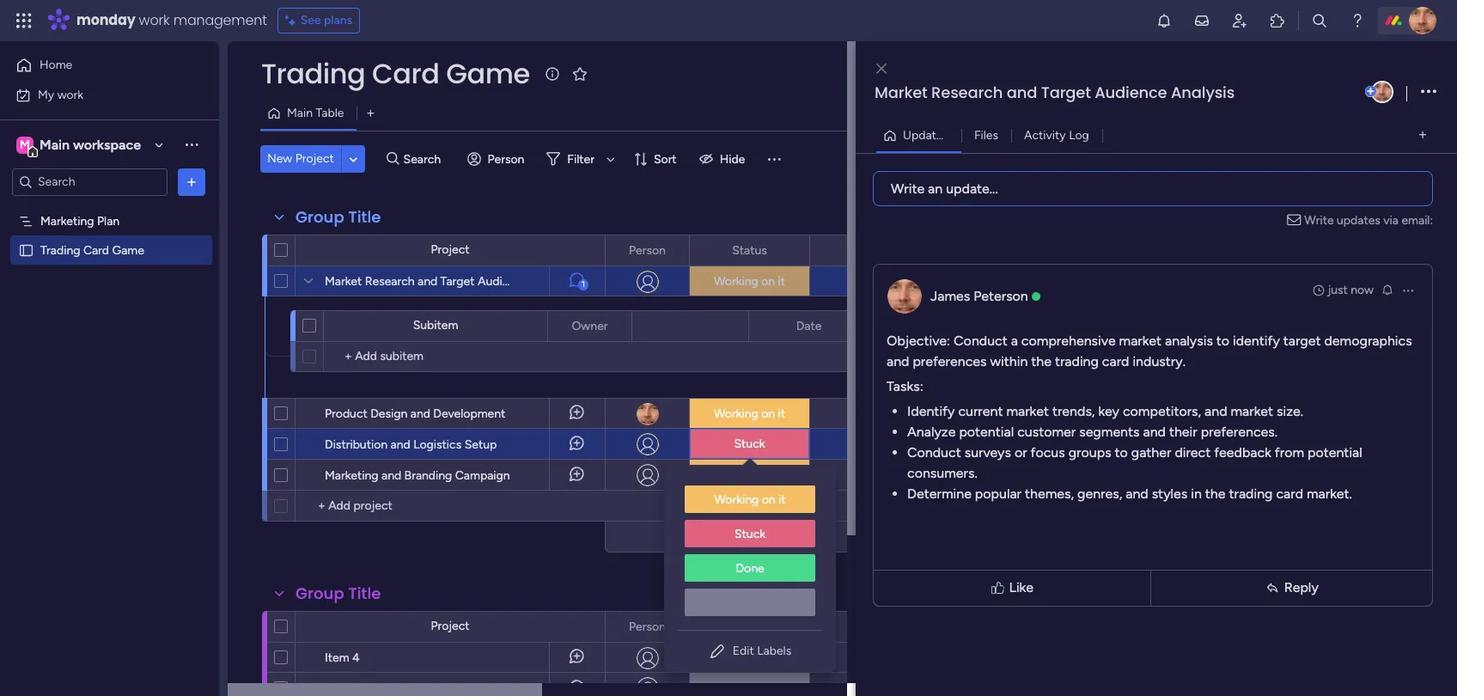 Task type: vqa. For each thing, say whether or not it's contained in the screenshot.
1st Vote 'field' from the bottom
no



Task type: describe. For each thing, give the bounding box(es) containing it.
main table button
[[260, 100, 357, 127]]

analyze
[[907, 423, 956, 440]]

0 horizontal spatial market
[[1007, 403, 1049, 419]]

item 4
[[325, 650, 360, 665]]

subitem
[[413, 318, 458, 333]]

filter
[[567, 152, 595, 166]]

status field for 1st group title "field" from the top
[[728, 241, 771, 260]]

1 status from the top
[[732, 243, 767, 257]]

work for my
[[57, 87, 83, 102]]

1 vertical spatial market
[[325, 274, 362, 289]]

reminder image
[[1381, 282, 1395, 296]]

1 horizontal spatial market
[[1119, 332, 1162, 348]]

edit labels button
[[678, 638, 822, 665]]

product
[[325, 406, 368, 421]]

person for second person field from the bottom of the page
[[629, 243, 666, 257]]

and down design
[[391, 437, 410, 452]]

identify
[[907, 403, 955, 419]]

like
[[1009, 579, 1034, 595]]

consumers.
[[907, 464, 978, 481]]

write an update... button
[[873, 171, 1433, 206]]

market research and target audience analysis inside 'field'
[[875, 82, 1235, 103]]

main workspace
[[40, 136, 141, 153]]

competitors,
[[1123, 403, 1201, 419]]

an
[[928, 180, 943, 196]]

or
[[1015, 444, 1027, 460]]

1 vertical spatial the
[[1205, 485, 1226, 501]]

it inside "option"
[[779, 492, 786, 507]]

1 vertical spatial card
[[1276, 485, 1304, 501]]

via
[[1384, 213, 1399, 227]]

workspace options image
[[183, 136, 200, 153]]

trading card game inside "list box"
[[40, 243, 144, 257]]

main table
[[287, 106, 344, 120]]

updates / 1 button
[[876, 122, 964, 149]]

/
[[952, 128, 956, 142]]

new project
[[267, 151, 334, 166]]

audience inside market research and target audience analysis 'field'
[[1095, 82, 1167, 103]]

2 status from the top
[[732, 619, 767, 634]]

3 on from the top
[[761, 467, 775, 482]]

options image
[[183, 173, 200, 190]]

reply
[[1284, 579, 1319, 595]]

styles
[[1152, 485, 1188, 501]]

and left styles
[[1126, 485, 1149, 501]]

comprehensive
[[1022, 332, 1116, 348]]

1 vertical spatial audience
[[478, 274, 529, 289]]

demographics
[[1325, 332, 1412, 348]]

surveys
[[965, 444, 1011, 460]]

Owner field
[[568, 317, 612, 336]]

working on it option
[[685, 485, 815, 513]]

campaign
[[455, 468, 510, 483]]

setup
[[465, 437, 497, 452]]

see plans button
[[277, 8, 360, 34]]

development
[[433, 406, 506, 421]]

just now
[[1328, 282, 1374, 297]]

files
[[974, 128, 999, 142]]

list box containing marketing plan
[[0, 203, 219, 497]]

in
[[1191, 485, 1202, 501]]

1 vertical spatial market research and target audience analysis
[[325, 274, 576, 289]]

gather
[[1131, 444, 1172, 460]]

new project button
[[260, 145, 341, 173]]

work for monday
[[139, 10, 170, 30]]

industry.
[[1133, 353, 1186, 369]]

add view image
[[367, 107, 374, 120]]

sort button
[[626, 145, 687, 173]]

see plans
[[300, 13, 352, 27]]

Search in workspace field
[[36, 172, 143, 192]]

my
[[38, 87, 54, 102]]

a
[[1011, 332, 1018, 348]]

my work button
[[10, 81, 185, 109]]

angle down image
[[349, 153, 358, 165]]

activity
[[1024, 128, 1066, 142]]

1 button
[[549, 266, 605, 296]]

done
[[736, 561, 764, 576]]

1 vertical spatial conduct
[[907, 444, 961, 460]]

marketing and branding campaign
[[325, 468, 510, 483]]

0 vertical spatial trading
[[261, 54, 365, 93]]

analysis inside market research and target audience analysis 'field'
[[1171, 82, 1235, 103]]

new
[[267, 151, 292, 166]]

activity log button
[[1011, 122, 1102, 149]]

marketing for marketing and branding campaign
[[325, 468, 379, 483]]

date
[[796, 318, 822, 333]]

search everything image
[[1311, 12, 1328, 29]]

0 horizontal spatial target
[[440, 274, 475, 289]]

1 vertical spatial research
[[365, 274, 415, 289]]

person for first person field from the bottom
[[629, 619, 666, 634]]

2 horizontal spatial market
[[1231, 403, 1273, 419]]

monday work management
[[76, 10, 267, 30]]

target
[[1284, 332, 1321, 348]]

project inside 'button'
[[295, 151, 334, 166]]

main for main table
[[287, 106, 313, 120]]

write for write updates via email:
[[1305, 213, 1334, 227]]

0 horizontal spatial options image
[[1401, 283, 1415, 297]]

hide
[[720, 152, 745, 166]]

themes,
[[1025, 485, 1074, 501]]

sort
[[654, 152, 677, 166]]

and up subitem
[[418, 274, 438, 289]]

person button
[[460, 145, 535, 173]]

0 vertical spatial potential
[[959, 423, 1014, 440]]

envelope o image
[[1287, 211, 1305, 229]]

updates
[[903, 128, 949, 142]]

objective: conduct a comprehensive market analysis to identify target demographics and preferences within the trading card industry. tasks: identify current market trends, key competitors, and market size. analyze potential customer segments and their preferences. conduct surveys or focus groups to gather direct feedback from potential consumers. determine popular themes, genres, and styles in the trading card market.
[[887, 332, 1412, 501]]

their
[[1169, 423, 1198, 440]]

menu image
[[766, 150, 783, 168]]

groups
[[1069, 444, 1112, 460]]

m
[[20, 137, 30, 152]]

0 vertical spatial james peterson image
[[1409, 7, 1437, 34]]

within
[[990, 353, 1028, 369]]

status field for 2nd group title "field"
[[728, 617, 771, 636]]

1 horizontal spatial to
[[1217, 332, 1230, 348]]

email:
[[1402, 213, 1433, 227]]

tasks:
[[887, 378, 923, 394]]

plan
[[97, 214, 120, 228]]

group title for 1st group title "field" from the top
[[296, 206, 381, 228]]

item
[[325, 650, 349, 665]]

dapulse addbtn image
[[1365, 86, 1377, 97]]

marketing plan
[[40, 214, 120, 228]]

0 vertical spatial trading
[[1055, 353, 1099, 369]]

home button
[[10, 52, 185, 79]]

edit
[[733, 644, 754, 658]]

just
[[1328, 282, 1348, 297]]

Search field
[[399, 147, 451, 171]]

1 horizontal spatial potential
[[1308, 444, 1363, 460]]

0 vertical spatial the
[[1031, 353, 1052, 369]]

research inside 'field'
[[931, 82, 1003, 103]]

2 person field from the top
[[625, 617, 670, 636]]

logistics
[[413, 437, 462, 452]]

list box containing working on it
[[664, 472, 836, 630]]

0 vertical spatial options image
[[1421, 80, 1437, 104]]

owner
[[572, 318, 608, 333]]



Task type: locate. For each thing, give the bounding box(es) containing it.
trends,
[[1053, 403, 1095, 419]]

2 vertical spatial project
[[431, 619, 470, 633]]

list box
[[0, 203, 219, 497], [664, 472, 836, 630]]

group title for 2nd group title "field"
[[296, 583, 381, 604]]

1 person field from the top
[[625, 241, 670, 260]]

1 horizontal spatial trading card game
[[261, 54, 530, 93]]

0 horizontal spatial trading card game
[[40, 243, 144, 257]]

0 horizontal spatial card
[[1102, 353, 1129, 369]]

Person field
[[625, 241, 670, 260], [625, 617, 670, 636]]

1 horizontal spatial 1
[[959, 128, 964, 142]]

marketing left plan
[[40, 214, 94, 228]]

0 vertical spatial trading card game
[[261, 54, 530, 93]]

close image
[[876, 62, 887, 75]]

0 vertical spatial write
[[891, 180, 925, 196]]

genres,
[[1078, 485, 1122, 501]]

0 horizontal spatial audience
[[478, 274, 529, 289]]

james peterson image
[[1409, 7, 1437, 34], [1371, 81, 1394, 103]]

to
[[1217, 332, 1230, 348], [1115, 444, 1128, 460]]

group title
[[296, 206, 381, 228], [296, 583, 381, 604]]

design
[[371, 406, 408, 421]]

plans
[[324, 13, 352, 27]]

person
[[488, 152, 524, 166], [629, 243, 666, 257], [629, 619, 666, 634]]

market
[[1119, 332, 1162, 348], [1007, 403, 1049, 419], [1231, 403, 1273, 419]]

1 on from the top
[[761, 274, 775, 289]]

audience down "notifications" icon
[[1095, 82, 1167, 103]]

0 horizontal spatial card
[[83, 243, 109, 257]]

notifications image
[[1156, 12, 1173, 29]]

0 vertical spatial group title field
[[291, 206, 385, 229]]

working inside "option"
[[714, 492, 759, 507]]

1 vertical spatial group title field
[[291, 583, 385, 605]]

research
[[931, 82, 1003, 103], [365, 274, 415, 289]]

determine
[[907, 485, 972, 501]]

trading down comprehensive
[[1055, 353, 1099, 369]]

0 vertical spatial main
[[287, 106, 313, 120]]

on inside "option"
[[762, 492, 776, 507]]

market research and target audience analysis up subitem
[[325, 274, 576, 289]]

2 group title from the top
[[296, 583, 381, 604]]

public board image
[[18, 242, 34, 258]]

0 horizontal spatial write
[[891, 180, 925, 196]]

1 horizontal spatial card
[[372, 54, 439, 93]]

popular
[[975, 485, 1022, 501]]

work right monday
[[139, 10, 170, 30]]

research up /
[[931, 82, 1003, 103]]

1 vertical spatial 1
[[582, 279, 585, 290]]

0 horizontal spatial trading
[[40, 243, 80, 257]]

+ Add subitem text field
[[333, 346, 470, 367]]

feedback
[[1214, 444, 1272, 460]]

target up activity log
[[1041, 82, 1091, 103]]

market inside 'field'
[[875, 82, 928, 103]]

and right design
[[410, 406, 430, 421]]

distribution and logistics setup
[[325, 437, 497, 452]]

apps image
[[1269, 12, 1286, 29]]

0 vertical spatial group
[[296, 206, 344, 228]]

like button
[[877, 562, 1148, 614]]

1 vertical spatial project
[[431, 242, 470, 257]]

title up "4"
[[348, 583, 381, 604]]

arrow down image
[[601, 149, 621, 169]]

1 horizontal spatial work
[[139, 10, 170, 30]]

1
[[959, 128, 964, 142], [582, 279, 585, 290]]

working on it
[[714, 274, 785, 289], [714, 406, 785, 421], [714, 467, 785, 482], [714, 492, 786, 507]]

1 vertical spatial person
[[629, 243, 666, 257]]

1 vertical spatial game
[[112, 243, 144, 257]]

0 vertical spatial stuck
[[734, 437, 765, 451]]

title down "angle down" icon
[[348, 206, 381, 228]]

write for write an update...
[[891, 180, 925, 196]]

0 vertical spatial to
[[1217, 332, 1230, 348]]

project
[[295, 151, 334, 166], [431, 242, 470, 257], [431, 619, 470, 633]]

add view image
[[1419, 129, 1426, 142]]

conduct left a
[[954, 332, 1008, 348]]

0 horizontal spatial analysis
[[532, 274, 576, 289]]

1 horizontal spatial trading
[[261, 54, 365, 93]]

distribution
[[325, 437, 388, 452]]

target inside 'field'
[[1041, 82, 1091, 103]]

0 vertical spatial person field
[[625, 241, 670, 260]]

direct
[[1175, 444, 1211, 460]]

market up customer in the right bottom of the page
[[1007, 403, 1049, 419]]

log
[[1069, 128, 1089, 142]]

table
[[316, 106, 344, 120]]

0 horizontal spatial james peterson image
[[1371, 81, 1394, 103]]

invite members image
[[1231, 12, 1249, 29]]

working on it inside "option"
[[714, 492, 786, 507]]

trading card game down marketing plan
[[40, 243, 144, 257]]

activity log
[[1024, 128, 1089, 142]]

segments
[[1079, 423, 1140, 440]]

0 horizontal spatial research
[[365, 274, 415, 289]]

audience left 1 button
[[478, 274, 529, 289]]

select product image
[[15, 12, 33, 29]]

card left market. at the bottom of page
[[1276, 485, 1304, 501]]

trading card game
[[261, 54, 530, 93], [40, 243, 144, 257]]

0 horizontal spatial option
[[0, 205, 219, 209]]

2 group from the top
[[296, 583, 344, 604]]

1 horizontal spatial trading
[[1229, 485, 1273, 501]]

james peterson
[[931, 287, 1028, 304]]

group title down "angle down" icon
[[296, 206, 381, 228]]

1 horizontal spatial write
[[1305, 213, 1334, 227]]

0 horizontal spatial trading
[[1055, 353, 1099, 369]]

and up activity
[[1007, 82, 1037, 103]]

0 vertical spatial analysis
[[1171, 82, 1235, 103]]

to down "segments"
[[1115, 444, 1128, 460]]

help image
[[1349, 12, 1366, 29]]

current
[[958, 403, 1003, 419]]

main
[[287, 106, 313, 120], [40, 136, 70, 153]]

1 vertical spatial options image
[[1401, 283, 1415, 297]]

stuck option
[[685, 520, 815, 547]]

add to favorites image
[[571, 65, 588, 82]]

group title up item
[[296, 583, 381, 604]]

1 vertical spatial status field
[[728, 617, 771, 636]]

the right within
[[1031, 353, 1052, 369]]

james peterson link
[[931, 287, 1028, 304]]

Status field
[[728, 241, 771, 260], [728, 617, 771, 636]]

0 vertical spatial status
[[732, 243, 767, 257]]

working
[[714, 274, 758, 289], [714, 406, 758, 421], [714, 467, 758, 482], [714, 492, 759, 507]]

1 vertical spatial trading card game
[[40, 243, 144, 257]]

branding
[[404, 468, 452, 483]]

2 stuck from the top
[[735, 527, 766, 541]]

1 horizontal spatial analysis
[[1171, 82, 1235, 103]]

1 horizontal spatial the
[[1205, 485, 1226, 501]]

0 horizontal spatial work
[[57, 87, 83, 102]]

update...
[[946, 180, 998, 196]]

0 vertical spatial title
[[348, 206, 381, 228]]

option down done
[[685, 589, 815, 616]]

0 horizontal spatial the
[[1031, 353, 1052, 369]]

group title field up item
[[291, 583, 385, 605]]

0 horizontal spatial potential
[[959, 423, 1014, 440]]

option
[[0, 205, 219, 209], [685, 589, 815, 616]]

1 horizontal spatial option
[[685, 589, 815, 616]]

stuck up done option
[[735, 527, 766, 541]]

stuck inside stuck option
[[735, 527, 766, 541]]

0 vertical spatial conduct
[[954, 332, 1008, 348]]

game
[[446, 54, 530, 93], [112, 243, 144, 257]]

1 horizontal spatial audience
[[1095, 82, 1167, 103]]

inbox image
[[1194, 12, 1211, 29]]

stuck up working on it "option"
[[734, 437, 765, 451]]

to left identify
[[1217, 332, 1230, 348]]

and inside 'field'
[[1007, 82, 1037, 103]]

options image up add view image
[[1421, 80, 1437, 104]]

analysis
[[1171, 82, 1235, 103], [532, 274, 576, 289]]

size.
[[1277, 403, 1304, 419]]

2 status field from the top
[[728, 617, 771, 636]]

card left industry.
[[1102, 353, 1129, 369]]

1 right /
[[959, 128, 964, 142]]

1 vertical spatial analysis
[[532, 274, 576, 289]]

1 vertical spatial target
[[440, 274, 475, 289]]

1 vertical spatial trading
[[40, 243, 80, 257]]

show board description image
[[542, 65, 562, 82]]

home
[[40, 58, 72, 72]]

+ Add project text field
[[304, 496, 443, 516]]

trading card game up add view icon
[[261, 54, 530, 93]]

edit labels
[[733, 644, 792, 658]]

on
[[761, 274, 775, 289], [761, 406, 775, 421], [761, 467, 775, 482], [762, 492, 776, 507]]

potential up "surveys" in the right of the page
[[959, 423, 1014, 440]]

trading down feedback
[[1229, 485, 1273, 501]]

management
[[173, 10, 267, 30]]

trading right public board "image"
[[40, 243, 80, 257]]

0 horizontal spatial game
[[112, 243, 144, 257]]

peterson
[[974, 287, 1028, 304]]

1 vertical spatial main
[[40, 136, 70, 153]]

0 vertical spatial card
[[372, 54, 439, 93]]

workspace selection element
[[16, 134, 144, 157]]

1 horizontal spatial marketing
[[325, 468, 379, 483]]

main right workspace icon at the top of the page
[[40, 136, 70, 153]]

Market Research and Target Audience Analysis field
[[870, 82, 1362, 104]]

done option
[[685, 554, 815, 582]]

updates
[[1337, 213, 1381, 227]]

0 vertical spatial game
[[446, 54, 530, 93]]

1 horizontal spatial game
[[446, 54, 530, 93]]

0 horizontal spatial main
[[40, 136, 70, 153]]

0 vertical spatial audience
[[1095, 82, 1167, 103]]

1 horizontal spatial card
[[1276, 485, 1304, 501]]

main for main workspace
[[40, 136, 70, 153]]

trading
[[261, 54, 365, 93], [40, 243, 80, 257]]

dapulse drag 2 image
[[858, 350, 864, 369]]

work inside button
[[57, 87, 83, 102]]

reply button
[[1155, 574, 1429, 602]]

0 horizontal spatial marketing
[[40, 214, 94, 228]]

group
[[296, 206, 344, 228], [296, 583, 344, 604]]

identify
[[1233, 332, 1280, 348]]

1 vertical spatial group title
[[296, 583, 381, 604]]

preferences
[[913, 353, 987, 369]]

title
[[348, 206, 381, 228], [348, 583, 381, 604]]

and up gather
[[1143, 423, 1166, 440]]

key
[[1098, 403, 1120, 419]]

1 horizontal spatial james peterson image
[[1409, 7, 1437, 34]]

1 group from the top
[[296, 206, 344, 228]]

and
[[1007, 82, 1037, 103], [418, 274, 438, 289], [887, 353, 910, 369], [1205, 403, 1227, 419], [410, 406, 430, 421], [1143, 423, 1166, 440], [391, 437, 410, 452], [382, 468, 401, 483], [1126, 485, 1149, 501]]

1 vertical spatial status
[[732, 619, 767, 634]]

1 vertical spatial trading
[[1229, 485, 1273, 501]]

game down plan
[[112, 243, 144, 257]]

1 status field from the top
[[728, 241, 771, 260]]

1 group title field from the top
[[291, 206, 385, 229]]

1 vertical spatial james peterson image
[[1371, 81, 1394, 103]]

trading
[[1055, 353, 1099, 369], [1229, 485, 1273, 501]]

main inside button
[[287, 106, 313, 120]]

1 group title from the top
[[296, 206, 381, 228]]

research up subitem
[[365, 274, 415, 289]]

and up preferences.
[[1205, 403, 1227, 419]]

0 horizontal spatial market
[[325, 274, 362, 289]]

2 group title field from the top
[[291, 583, 385, 605]]

the right in
[[1205, 485, 1226, 501]]

options image
[[1421, 80, 1437, 104], [1401, 283, 1415, 297]]

0 vertical spatial market
[[875, 82, 928, 103]]

group up item
[[296, 583, 344, 604]]

marketing for marketing plan
[[40, 214, 94, 228]]

analysis down inbox image
[[1171, 82, 1235, 103]]

workspace image
[[16, 135, 34, 154]]

from
[[1275, 444, 1304, 460]]

0 vertical spatial 1
[[959, 128, 964, 142]]

market up preferences.
[[1231, 403, 1273, 419]]

work right my
[[57, 87, 83, 102]]

write an update...
[[891, 180, 998, 196]]

1 horizontal spatial market research and target audience analysis
[[875, 82, 1235, 103]]

see
[[300, 13, 321, 27]]

group down new project 'button'
[[296, 206, 344, 228]]

my work
[[38, 87, 83, 102]]

0 horizontal spatial list box
[[0, 203, 219, 497]]

marketing down distribution
[[325, 468, 379, 483]]

1 vertical spatial potential
[[1308, 444, 1363, 460]]

0 horizontal spatial 1
[[582, 279, 585, 290]]

labels
[[757, 644, 792, 658]]

2 title from the top
[[348, 583, 381, 604]]

card up add view icon
[[372, 54, 439, 93]]

0 vertical spatial market research and target audience analysis
[[875, 82, 1235, 103]]

analysis up owner
[[532, 274, 576, 289]]

1 vertical spatial marketing
[[325, 468, 379, 483]]

game left show board description image
[[446, 54, 530, 93]]

write inside write an update... button
[[891, 180, 925, 196]]

market
[[875, 82, 928, 103], [325, 274, 362, 289]]

card down plan
[[83, 243, 109, 257]]

1 title from the top
[[348, 206, 381, 228]]

main left table
[[287, 106, 313, 120]]

now
[[1351, 282, 1374, 297]]

option up plan
[[0, 205, 219, 209]]

1 horizontal spatial research
[[931, 82, 1003, 103]]

0 vertical spatial status field
[[728, 241, 771, 260]]

v2 search image
[[387, 149, 399, 169]]

objective:
[[887, 332, 950, 348]]

write left updates
[[1305, 213, 1334, 227]]

group title field down "angle down" icon
[[291, 206, 385, 229]]

0 vertical spatial work
[[139, 10, 170, 30]]

0 vertical spatial person
[[488, 152, 524, 166]]

1 vertical spatial person field
[[625, 617, 670, 636]]

trading up the main table
[[261, 54, 365, 93]]

main inside workspace selection element
[[40, 136, 70, 153]]

write left an
[[891, 180, 925, 196]]

0 horizontal spatial to
[[1115, 444, 1128, 460]]

1 vertical spatial option
[[685, 589, 815, 616]]

Date field
[[792, 317, 826, 336]]

just now link
[[1312, 281, 1374, 299]]

1 up owner
[[582, 279, 585, 290]]

work
[[139, 10, 170, 30], [57, 87, 83, 102]]

person inside popup button
[[488, 152, 524, 166]]

product design and development
[[325, 406, 506, 421]]

write updates via email:
[[1305, 213, 1433, 227]]

workspace
[[73, 136, 141, 153]]

and up "+ add project" text box
[[382, 468, 401, 483]]

0 vertical spatial card
[[1102, 353, 1129, 369]]

and up tasks:
[[887, 353, 910, 369]]

market up industry.
[[1119, 332, 1162, 348]]

2 on from the top
[[761, 406, 775, 421]]

market research and target audience analysis up activity log
[[875, 82, 1235, 103]]

conduct down analyze
[[907, 444, 961, 460]]

4 on from the top
[[762, 492, 776, 507]]

0 vertical spatial option
[[0, 205, 219, 209]]

1 vertical spatial work
[[57, 87, 83, 102]]

potential up market. at the bottom of page
[[1308, 444, 1363, 460]]

1 stuck from the top
[[734, 437, 765, 451]]

filter button
[[540, 145, 621, 173]]

card
[[372, 54, 439, 93], [83, 243, 109, 257]]

target up subitem
[[440, 274, 475, 289]]

james
[[931, 287, 970, 304]]

Group Title field
[[291, 206, 385, 229], [291, 583, 385, 605]]

conduct
[[954, 332, 1008, 348], [907, 444, 961, 460]]

options image right reminder icon
[[1401, 283, 1415, 297]]

target
[[1041, 82, 1091, 103], [440, 274, 475, 289]]

0 vertical spatial target
[[1041, 82, 1091, 103]]

Trading Card Game field
[[257, 54, 534, 93]]



